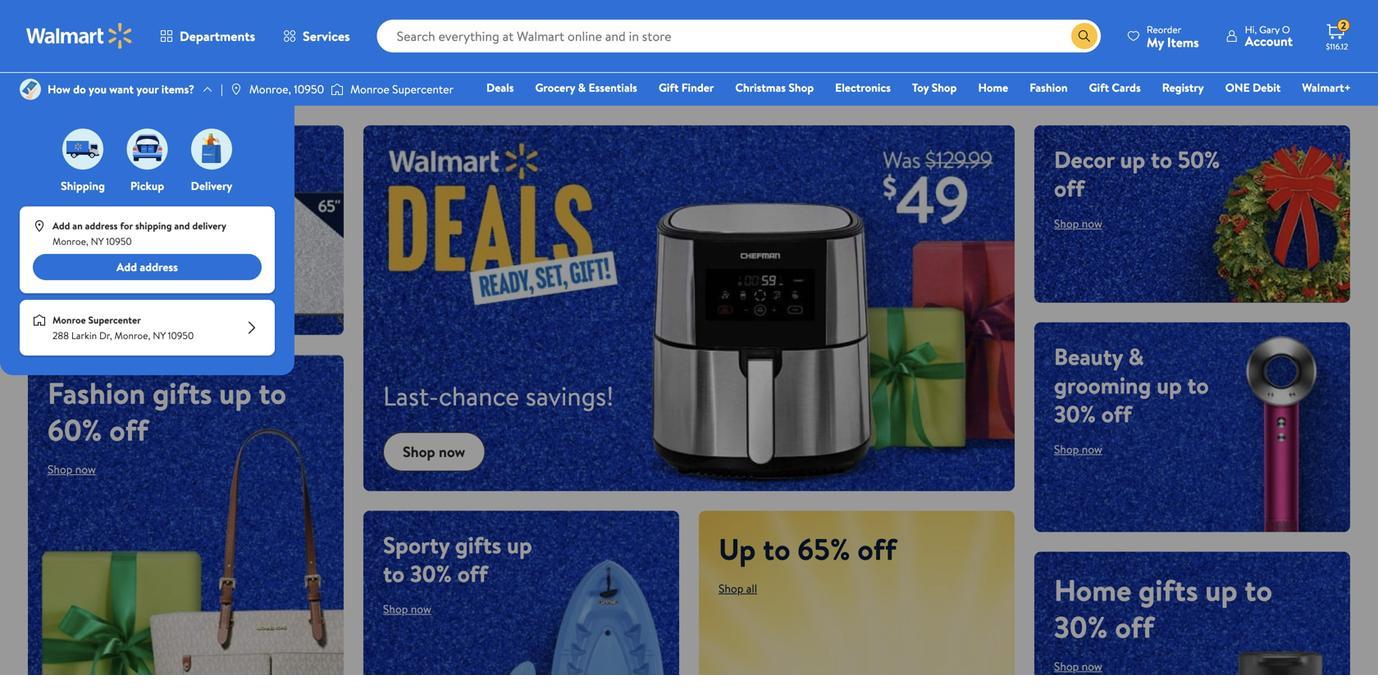 Task type: vqa. For each thing, say whether or not it's contained in the screenshot.
gifts inside the Home gifts up to 30% off
yes



Task type: describe. For each thing, give the bounding box(es) containing it.
delivery
[[191, 178, 232, 194]]

one debit
[[1225, 80, 1281, 96]]

up for fashion gifts up to 60% off
[[219, 373, 252, 414]]

off inside 'fashion gifts up to 60% off'
[[109, 410, 148, 451]]

off inside 'decor up to 50% off'
[[1054, 172, 1085, 204]]

all
[[746, 581, 757, 597]]

add for add an address for shipping and delivery monroe, ny 10950
[[53, 219, 70, 233]]

o
[[1282, 23, 1290, 37]]

and
[[174, 219, 190, 233]]

30% for tech gifts up to 30% off
[[209, 144, 250, 176]]

shop now for fashion gifts up to 60% off
[[48, 462, 96, 478]]

288
[[53, 329, 69, 343]]

up to 65% off
[[719, 529, 897, 570]]

 image for how do you want your items?
[[20, 79, 41, 100]]

up for tech gifts up to 30% off
[[151, 144, 176, 176]]

shop all
[[719, 581, 757, 597]]

add an address for shipping and delivery monroe, ny 10950
[[53, 219, 226, 249]]

cards
[[1112, 80, 1141, 96]]

add address button
[[33, 254, 262, 281]]

supercenter for monroe supercenter
[[392, 81, 454, 97]]

monroe, inside add an address for shipping and delivery monroe, ny 10950
[[53, 235, 88, 249]]

shop now for home gifts up to 30% off
[[1054, 659, 1102, 675]]

shop now link for fashion gifts up to 60% off
[[48, 462, 96, 478]]

gift for gift cards
[[1089, 80, 1109, 96]]

grooming
[[1054, 370, 1151, 402]]

30% inside beauty & grooming up to 30% off
[[1054, 398, 1096, 430]]

electronics link
[[828, 79, 898, 96]]

deals link
[[479, 79, 521, 96]]

0 vertical spatial 10950
[[294, 81, 324, 97]]

christmas shop
[[735, 80, 814, 96]]

sporty gifts up to 30% off
[[383, 530, 532, 590]]

gift cards link
[[1082, 79, 1148, 96]]

60%
[[48, 410, 102, 451]]

registry
[[1162, 80, 1204, 96]]

one
[[1225, 80, 1250, 96]]

 image for pickup
[[127, 129, 168, 170]]

items
[[1167, 33, 1199, 51]]

shop now for beauty & grooming up to 30% off
[[1054, 442, 1102, 458]]

now for home gifts up to 30% off
[[1082, 659, 1102, 675]]

beauty & grooming up to 30% off
[[1054, 341, 1209, 430]]

want
[[109, 81, 134, 97]]

to inside 'decor up to 50% off'
[[1151, 144, 1172, 176]]

monroe for monroe supercenter 288 larkin dr, monroe, ny 10950
[[53, 313, 86, 327]]

larkin
[[71, 329, 97, 343]]

departments
[[180, 27, 255, 45]]

shop for beauty & grooming up to 30% off
[[1054, 442, 1079, 458]]

debit
[[1253, 80, 1281, 96]]

christmas shop link
[[728, 79, 821, 96]]

shop for up to 65% off
[[719, 581, 744, 597]]

christmas
[[735, 80, 786, 96]]

decor up to 50% off
[[1054, 144, 1220, 204]]

deals
[[486, 80, 514, 96]]

to inside the sporty gifts up to 30% off
[[383, 558, 405, 590]]

an
[[72, 219, 83, 233]]

gifts for sporty
[[455, 530, 501, 562]]

add for add address
[[117, 259, 137, 275]]

gifts for tech
[[99, 144, 145, 176]]

shop now for decor up to 50% off
[[1054, 216, 1102, 232]]

 image for monroe, 10950
[[230, 83, 243, 96]]

hi, gary o account
[[1245, 23, 1293, 50]]

monroe supercenter 288 larkin dr, monroe, ny 10950
[[53, 313, 194, 343]]

sporty
[[383, 530, 450, 562]]

shop for sporty gifts up to 30% off
[[383, 602, 408, 618]]

|
[[221, 81, 223, 97]]

shop for tech gifts up to 30% off
[[48, 187, 73, 203]]

2
[[1341, 19, 1346, 33]]

off inside beauty & grooming up to 30% off
[[1101, 398, 1132, 430]]

finder
[[681, 80, 714, 96]]

shop now link for decor up to 50% off
[[1054, 216, 1102, 232]]

how
[[48, 81, 70, 97]]

pickup
[[130, 178, 164, 194]]

toy
[[912, 80, 929, 96]]

address inside add an address for shipping and delivery monroe, ny 10950
[[85, 219, 118, 233]]

up inside 'decor up to 50% off'
[[1120, 144, 1145, 176]]

fashion gifts up to 60% off
[[48, 373, 286, 451]]

up inside beauty & grooming up to 30% off
[[1157, 370, 1182, 402]]

dr,
[[99, 329, 112, 343]]

fashion link
[[1022, 79, 1075, 96]]

50%
[[1178, 144, 1220, 176]]

monroe for monroe supercenter
[[350, 81, 390, 97]]

decor
[[1054, 144, 1115, 176]]

now for decor up to 50% off
[[1082, 216, 1102, 232]]

walmart+
[[1302, 80, 1351, 96]]

monroe, 10950
[[249, 81, 324, 97]]

delivery
[[192, 219, 226, 233]]

shop now link for beauty & grooming up to 30% off
[[1054, 442, 1102, 458]]

do
[[73, 81, 86, 97]]

grocery & essentials
[[535, 80, 637, 96]]

$116.12
[[1326, 41, 1348, 52]]

toy shop
[[912, 80, 957, 96]]

walmart image
[[26, 23, 133, 49]]

electronics
[[835, 80, 891, 96]]

pickup button
[[123, 125, 171, 194]]

now for tech gifts up to 30% off
[[75, 187, 96, 203]]

services button
[[269, 16, 364, 56]]

your
[[136, 81, 159, 97]]

 image for delivery
[[191, 129, 232, 170]]



Task type: locate. For each thing, give the bounding box(es) containing it.
monroe
[[350, 81, 390, 97], [53, 313, 86, 327]]

2 vertical spatial 10950
[[168, 329, 194, 343]]

0 horizontal spatial 10950
[[106, 235, 132, 249]]

&
[[578, 80, 586, 96], [1128, 341, 1144, 373]]

how do you want your items?
[[48, 81, 194, 97]]

toy shop link
[[905, 79, 964, 96]]

0 vertical spatial &
[[578, 80, 586, 96]]

add address
[[117, 259, 178, 275]]

registry link
[[1155, 79, 1211, 96]]

 image inside delivery button
[[191, 129, 232, 170]]

shipping
[[135, 219, 172, 233]]

search icon image
[[1078, 30, 1091, 43]]

gary
[[1259, 23, 1280, 37]]

10950 down services dropdown button
[[294, 81, 324, 97]]

0 vertical spatial ny
[[91, 235, 104, 249]]

monroe, right |
[[249, 81, 291, 97]]

Search search field
[[377, 20, 1101, 53]]

 image right monroe, 10950
[[331, 81, 344, 98]]

up for sporty gifts up to 30% off
[[507, 530, 532, 562]]

1 horizontal spatial 10950
[[168, 329, 194, 343]]

1 horizontal spatial &
[[1128, 341, 1144, 373]]

0 horizontal spatial gift
[[659, 80, 679, 96]]

up
[[719, 529, 756, 570]]

0 vertical spatial monroe
[[350, 81, 390, 97]]

& right grocery
[[578, 80, 586, 96]]

reorder
[[1147, 23, 1182, 37]]

1 horizontal spatial add
[[117, 259, 137, 275]]

items?
[[161, 81, 194, 97]]

0 vertical spatial monroe,
[[249, 81, 291, 97]]

0 horizontal spatial &
[[578, 80, 586, 96]]

1 vertical spatial fashion
[[48, 373, 145, 414]]

1 horizontal spatial address
[[140, 259, 178, 275]]

shop
[[789, 80, 814, 96], [932, 80, 957, 96], [48, 187, 73, 203], [1054, 216, 1079, 232], [1054, 442, 1079, 458], [403, 442, 435, 463], [48, 462, 73, 478], [719, 581, 744, 597], [383, 602, 408, 618], [1054, 659, 1079, 675]]

up inside the sporty gifts up to 30% off
[[507, 530, 532, 562]]

65%
[[798, 529, 850, 570]]

1 horizontal spatial gift
[[1089, 80, 1109, 96]]

1 horizontal spatial fashion
[[1030, 80, 1068, 96]]

supercenter left deals link
[[392, 81, 454, 97]]

essentials
[[589, 80, 637, 96]]

address right an
[[85, 219, 118, 233]]

0 horizontal spatial home
[[978, 80, 1008, 96]]

grocery
[[535, 80, 575, 96]]

& for essentials
[[578, 80, 586, 96]]

gift finder link
[[651, 79, 721, 96]]

fashion down "dr," at the left of page
[[48, 373, 145, 414]]

my
[[1147, 33, 1164, 51]]

shop for decor up to 50% off
[[1054, 216, 1079, 232]]

now
[[75, 187, 96, 203], [1082, 216, 1102, 232], [1082, 442, 1102, 458], [439, 442, 465, 463], [75, 462, 96, 478], [411, 602, 431, 618], [1082, 659, 1102, 675]]

ny
[[91, 235, 104, 249], [153, 329, 166, 343]]

up inside home gifts up to 30% off
[[1205, 570, 1238, 611]]

1 vertical spatial home
[[1054, 570, 1132, 611]]

to inside 'fashion gifts up to 60% off'
[[259, 373, 286, 414]]

0 vertical spatial supercenter
[[392, 81, 454, 97]]

1 vertical spatial monroe
[[53, 313, 86, 327]]

home for home
[[978, 80, 1008, 96]]

 image left an
[[33, 220, 46, 233]]

1 horizontal spatial monroe,
[[114, 329, 150, 343]]

add left an
[[53, 219, 70, 233]]

services
[[303, 27, 350, 45]]

shipping button
[[59, 125, 107, 194]]

1 vertical spatial 10950
[[106, 235, 132, 249]]

1 horizontal spatial home
[[1054, 570, 1132, 611]]

fashion for fashion
[[1030, 80, 1068, 96]]

0 horizontal spatial monroe
[[53, 313, 86, 327]]

shop for home gifts up to 30% off
[[1054, 659, 1079, 675]]

to inside home gifts up to 30% off
[[1245, 570, 1272, 611]]

1 vertical spatial address
[[140, 259, 178, 275]]

address inside button
[[140, 259, 178, 275]]

home inside home gifts up to 30% off
[[1054, 570, 1132, 611]]

shop for fashion gifts up to 60% off
[[48, 462, 73, 478]]

off inside the sporty gifts up to 30% off
[[457, 558, 488, 590]]

shop all link
[[719, 581, 757, 597]]

address down add an address for shipping and delivery monroe, ny 10950
[[140, 259, 178, 275]]

now for sporty gifts up to 30% off
[[411, 602, 431, 618]]

0 horizontal spatial supercenter
[[88, 313, 141, 327]]

address
[[85, 219, 118, 233], [140, 259, 178, 275]]

home
[[978, 80, 1008, 96], [1054, 570, 1132, 611]]

gift finder
[[659, 80, 714, 96]]

supercenter inside monroe supercenter 288 larkin dr, monroe, ny 10950
[[88, 313, 141, 327]]

gifts
[[99, 144, 145, 176], [153, 373, 212, 414], [455, 530, 501, 562], [1139, 570, 1198, 611]]

1 gift from the left
[[659, 80, 679, 96]]

up for home gifts up to 30% off
[[1205, 570, 1238, 611]]

1 vertical spatial monroe,
[[53, 235, 88, 249]]

monroe,
[[249, 81, 291, 97], [53, 235, 88, 249], [114, 329, 150, 343]]

departments button
[[146, 16, 269, 56]]

now for fashion gifts up to 60% off
[[75, 462, 96, 478]]

0 horizontal spatial address
[[85, 219, 118, 233]]

off inside home gifts up to 30% off
[[1115, 607, 1154, 648]]

30% for sporty gifts up to 30% off
[[410, 558, 452, 590]]

monroe inside monroe supercenter 288 larkin dr, monroe, ny 10950
[[53, 313, 86, 327]]

 image inside pickup button
[[127, 129, 168, 170]]

1 vertical spatial &
[[1128, 341, 1144, 373]]

 image
[[230, 83, 243, 96], [62, 129, 103, 170], [127, 129, 168, 170], [191, 129, 232, 170], [33, 314, 46, 327]]

10950 inside monroe supercenter 288 larkin dr, monroe, ny 10950
[[168, 329, 194, 343]]

walmart+ link
[[1295, 79, 1358, 96]]

shop now link for tech gifts up to 30% off
[[48, 187, 96, 203]]

gifts inside the sporty gifts up to 30% off
[[455, 530, 501, 562]]

 image inside shipping button
[[62, 129, 103, 170]]

fashion inside 'fashion gifts up to 60% off'
[[48, 373, 145, 414]]

30% inside the sporty gifts up to 30% off
[[410, 558, 452, 590]]

monroe, right "dr," at the left of page
[[114, 329, 150, 343]]

account
[[1245, 32, 1293, 50]]

add down add an address for shipping and delivery monroe, ny 10950
[[117, 259, 137, 275]]

shop now for tech gifts up to 30% off
[[48, 187, 96, 203]]

0 horizontal spatial add
[[53, 219, 70, 233]]

hi,
[[1245, 23, 1257, 37]]

supercenter for monroe supercenter 288 larkin dr, monroe, ny 10950
[[88, 313, 141, 327]]

 image
[[20, 79, 41, 100], [331, 81, 344, 98], [33, 220, 46, 233]]

gift left 'finder'
[[659, 80, 679, 96]]

0 vertical spatial address
[[85, 219, 118, 233]]

monroe, inside monroe supercenter 288 larkin dr, monroe, ny 10950
[[114, 329, 150, 343]]

shop now link for sporty gifts up to 30% off
[[383, 602, 431, 618]]

beauty
[[1054, 341, 1123, 373]]

to
[[182, 144, 203, 176], [1151, 144, 1172, 176], [1187, 370, 1209, 402], [259, 373, 286, 414], [763, 529, 790, 570], [383, 558, 405, 590], [1245, 570, 1272, 611]]

gifts inside 'fashion gifts up to 60% off'
[[153, 373, 212, 414]]

monroe, down an
[[53, 235, 88, 249]]

0 horizontal spatial ny
[[91, 235, 104, 249]]

1 vertical spatial ny
[[153, 329, 166, 343]]

to inside beauty & grooming up to 30% off
[[1187, 370, 1209, 402]]

you
[[89, 81, 107, 97]]

2 vertical spatial monroe,
[[114, 329, 150, 343]]

monroe down services dropdown button
[[350, 81, 390, 97]]

0 horizontal spatial fashion
[[48, 373, 145, 414]]

reorder my items
[[1147, 23, 1199, 51]]

shop now
[[48, 187, 96, 203], [1054, 216, 1102, 232], [1054, 442, 1102, 458], [403, 442, 465, 463], [48, 462, 96, 478], [383, 602, 431, 618], [1054, 659, 1102, 675]]

gift inside gift cards link
[[1089, 80, 1109, 96]]

supercenter
[[392, 81, 454, 97], [88, 313, 141, 327]]

2 horizontal spatial 10950
[[294, 81, 324, 97]]

1 horizontal spatial monroe
[[350, 81, 390, 97]]

add inside the 'add address' button
[[117, 259, 137, 275]]

1 horizontal spatial supercenter
[[392, 81, 454, 97]]

up
[[151, 144, 176, 176], [1120, 144, 1145, 176], [1157, 370, 1182, 402], [219, 373, 252, 414], [507, 530, 532, 562], [1205, 570, 1238, 611]]

tech gifts up to 30% off
[[48, 144, 286, 176]]

Walmart Site-Wide search field
[[377, 20, 1101, 53]]

tech
[[48, 144, 94, 176]]

1 vertical spatial supercenter
[[88, 313, 141, 327]]

home link
[[971, 79, 1016, 96]]

1 vertical spatial add
[[117, 259, 137, 275]]

 image for shipping
[[62, 129, 103, 170]]

ny inside monroe supercenter 288 larkin dr, monroe, ny 10950
[[153, 329, 166, 343]]

gift cards
[[1089, 80, 1141, 96]]

gifts for home
[[1139, 570, 1198, 611]]

delivery button
[[188, 125, 235, 194]]

home for home gifts up to 30% off
[[1054, 570, 1132, 611]]

gifts inside home gifts up to 30% off
[[1139, 570, 1198, 611]]

for
[[120, 219, 133, 233]]

gift left cards
[[1089, 80, 1109, 96]]

2 gift from the left
[[1089, 80, 1109, 96]]

ny inside add an address for shipping and delivery monroe, ny 10950
[[91, 235, 104, 249]]

fashion right "home" link at the right
[[1030, 80, 1068, 96]]

0 horizontal spatial monroe,
[[53, 235, 88, 249]]

monroe supercenter
[[350, 81, 454, 97]]

shipping
[[61, 178, 105, 194]]

ny right "dr," at the left of page
[[153, 329, 166, 343]]

 image for monroe supercenter
[[331, 81, 344, 98]]

supercenter up "dr," at the left of page
[[88, 313, 141, 327]]

& for grooming
[[1128, 341, 1144, 373]]

one debit link
[[1218, 79, 1288, 96]]

grocery & essentials link
[[528, 79, 645, 96]]

shop now link for home gifts up to 30% off
[[1054, 659, 1102, 675]]

ny up the 'add address' button
[[91, 235, 104, 249]]

10950 right "dr," at the left of page
[[168, 329, 194, 343]]

0 vertical spatial fashion
[[1030, 80, 1068, 96]]

gift for gift finder
[[659, 80, 679, 96]]

fashion for fashion gifts up to 60% off
[[48, 373, 145, 414]]

shop now for sporty gifts up to 30% off
[[383, 602, 431, 618]]

0 vertical spatial add
[[53, 219, 70, 233]]

& right beauty at the right of the page
[[1128, 341, 1144, 373]]

30% inside home gifts up to 30% off
[[1054, 607, 1108, 648]]

gift
[[659, 80, 679, 96], [1089, 80, 1109, 96]]

2 horizontal spatial monroe,
[[249, 81, 291, 97]]

now for beauty & grooming up to 30% off
[[1082, 442, 1102, 458]]

30% for home gifts up to 30% off
[[1054, 607, 1108, 648]]

up inside 'fashion gifts up to 60% off'
[[219, 373, 252, 414]]

10950 inside add an address for shipping and delivery monroe, ny 10950
[[106, 235, 132, 249]]

fashion
[[1030, 80, 1068, 96], [48, 373, 145, 414]]

gifts for fashion
[[153, 373, 212, 414]]

off
[[256, 144, 286, 176], [1054, 172, 1085, 204], [1101, 398, 1132, 430], [109, 410, 148, 451], [857, 529, 897, 570], [457, 558, 488, 590], [1115, 607, 1154, 648]]

add inside add an address for shipping and delivery monroe, ny 10950
[[53, 219, 70, 233]]

monroe up 288
[[53, 313, 86, 327]]

home gifts up to 30% off
[[1054, 570, 1272, 648]]

& inside beauty & grooming up to 30% off
[[1128, 341, 1144, 373]]

 image left how
[[20, 79, 41, 100]]

shop now link
[[48, 187, 96, 203], [1054, 216, 1102, 232], [383, 433, 485, 472], [1054, 442, 1102, 458], [48, 462, 96, 478], [383, 602, 431, 618], [1054, 659, 1102, 675]]

0 vertical spatial home
[[978, 80, 1008, 96]]

gift inside gift finder link
[[659, 80, 679, 96]]

1 horizontal spatial ny
[[153, 329, 166, 343]]

30%
[[209, 144, 250, 176], [1054, 398, 1096, 430], [410, 558, 452, 590], [1054, 607, 1108, 648]]

10950 down for
[[106, 235, 132, 249]]



